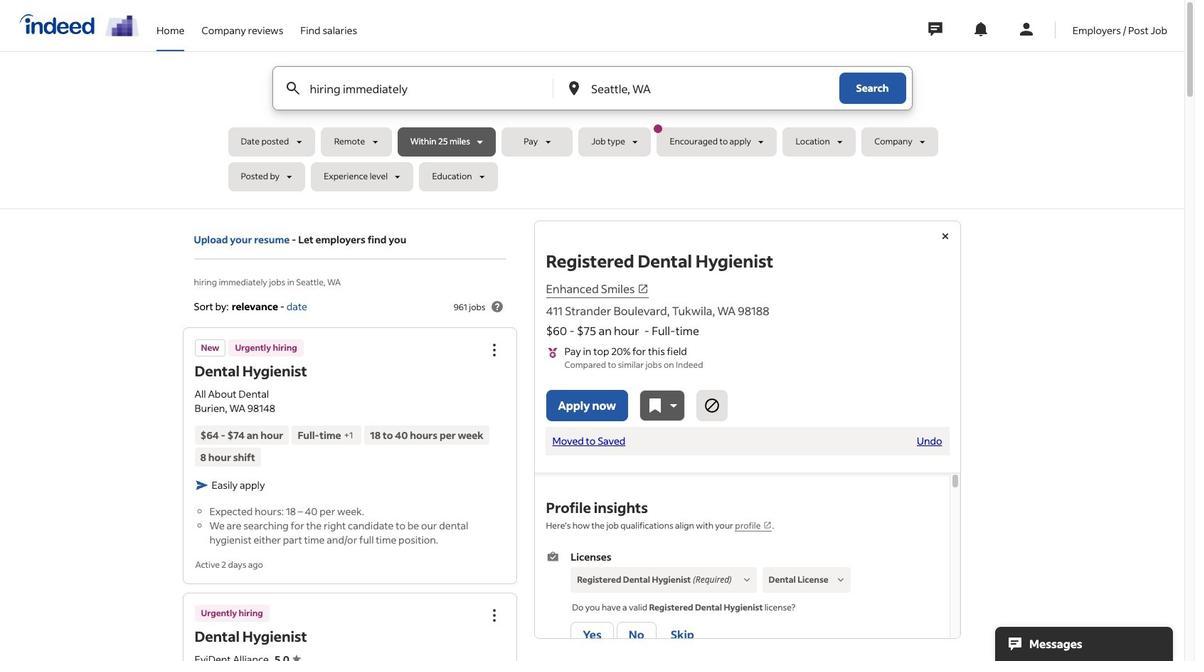 Task type: vqa. For each thing, say whether or not it's contained in the screenshot.
the leftmost missing qualification image
yes



Task type: locate. For each thing, give the bounding box(es) containing it.
licenses group
[[546, 549, 938, 651]]

help icon image
[[489, 298, 506, 315]]

None search field
[[228, 66, 957, 197]]

at indeed, we're committed to increasing representation of women at all levels of indeed's global workforce to at least 50% by 2030 image
[[105, 15, 139, 36]]

1 horizontal spatial missing qualification image
[[834, 574, 847, 586]]

notifications unread count 0 image
[[973, 21, 990, 38]]

search: Job title, keywords, or company text field
[[307, 67, 529, 110]]

close job details image
[[937, 228, 954, 245]]

missing qualification image
[[740, 574, 753, 586], [834, 574, 847, 586]]

5.0 out of five stars rating image
[[275, 652, 301, 661]]

0 horizontal spatial missing qualification image
[[740, 574, 753, 586]]

job actions for dental hygienist is collapsed image
[[486, 342, 503, 359]]

messages unread count 0 image
[[926, 15, 945, 43]]

not interested image
[[704, 397, 721, 414]]



Task type: describe. For each thing, give the bounding box(es) containing it.
account image
[[1018, 21, 1035, 38]]

1 missing qualification image from the left
[[740, 574, 753, 586]]

Edit location text field
[[588, 67, 811, 110]]

profile (opens in a new window) image
[[764, 521, 772, 529]]

2 missing qualification image from the left
[[834, 574, 847, 586]]

enhanced smiles (opens in a new tab) image
[[638, 283, 649, 295]]

job actions for dental hygienist is collapsed image
[[486, 607, 503, 624]]



